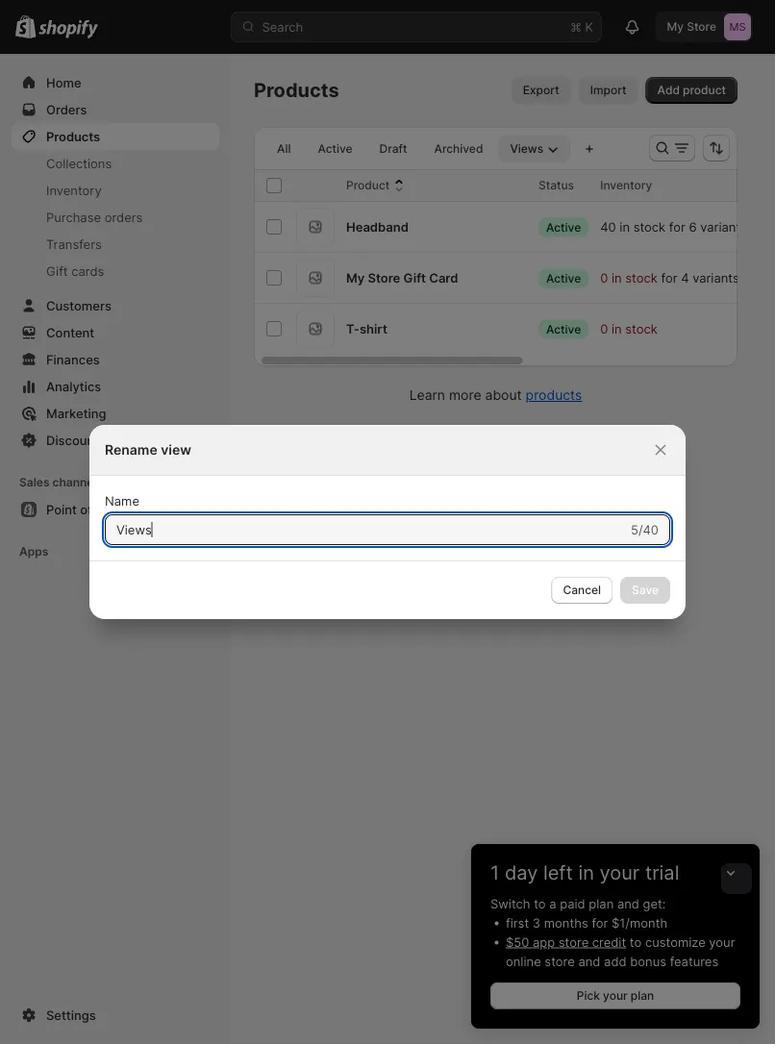 Task type: vqa. For each thing, say whether or not it's contained in the screenshot.
the bottommost online store
no



Task type: locate. For each thing, give the bounding box(es) containing it.
t-shirt
[[346, 321, 388, 336]]

2 vertical spatial for
[[592, 916, 608, 931]]

1 vertical spatial 0
[[600, 321, 608, 336]]

in down 40
[[612, 270, 622, 285]]

gift left cards
[[46, 264, 68, 279]]

0 horizontal spatial plan
[[589, 897, 614, 912]]

0 vertical spatial variants
[[701, 219, 747, 234]]

inventory
[[600, 178, 653, 192], [46, 183, 102, 198]]

stock left 4
[[626, 270, 658, 285]]

your inside 'dropdown button'
[[600, 861, 640, 885]]

paid
[[560, 897, 586, 912]]

store down months
[[559, 935, 589, 950]]

stock down 0 in stock for 4 variants on the top
[[626, 321, 658, 336]]

0 vertical spatial plan
[[589, 897, 614, 912]]

1 vertical spatial plan
[[631, 989, 654, 1003]]

and for plan
[[618, 897, 640, 912]]

inventory button
[[600, 176, 672, 195]]

variants right 4
[[693, 270, 740, 285]]

inventory up "purchase" on the top
[[46, 183, 102, 198]]

1 horizontal spatial inventory
[[600, 178, 653, 192]]

draft link
[[368, 136, 419, 163]]

inventory inside button
[[600, 178, 653, 192]]

your
[[600, 861, 640, 885], [709, 935, 735, 950], [603, 989, 628, 1003]]

import button
[[579, 77, 638, 104]]

and
[[618, 897, 640, 912], [579, 954, 601, 969]]

t-shirt link
[[346, 319, 388, 339]]

0 vertical spatial and
[[618, 897, 640, 912]]

0 vertical spatial for
[[669, 219, 686, 234]]

cancel
[[563, 583, 601, 597]]

switch
[[491, 897, 531, 912]]

variants
[[701, 219, 747, 234], [693, 270, 740, 285]]

for for 40 in stock
[[669, 219, 686, 234]]

discounts
[[46, 433, 106, 448]]

1 day left in your trial element
[[471, 895, 760, 1029]]

active
[[318, 142, 353, 156], [546, 220, 581, 234], [546, 271, 581, 285], [546, 322, 581, 336]]

0 horizontal spatial gift
[[46, 264, 68, 279]]

1 horizontal spatial to
[[630, 935, 642, 950]]

1 vertical spatial stock
[[626, 270, 658, 285]]

tab list
[[262, 135, 574, 163]]

0 down 40
[[600, 270, 608, 285]]

product
[[683, 83, 726, 97]]

months
[[544, 916, 589, 931]]

to left a
[[534, 897, 546, 912]]

1 vertical spatial and
[[579, 954, 601, 969]]

gift cards link
[[12, 258, 219, 285]]

for left 6 on the top right of page
[[669, 219, 686, 234]]

features
[[670, 954, 719, 969]]

and up "$1/month"
[[618, 897, 640, 912]]

and inside to customize your online store and add bonus features
[[579, 954, 601, 969]]

and left add
[[579, 954, 601, 969]]

0 vertical spatial 0
[[600, 270, 608, 285]]

purchase orders
[[46, 210, 143, 225]]

for
[[669, 219, 686, 234], [661, 270, 678, 285], [592, 916, 608, 931]]

online
[[506, 954, 541, 969]]

product button
[[346, 176, 409, 195]]

0 vertical spatial stock
[[634, 219, 666, 234]]

import
[[590, 83, 627, 97]]

0 horizontal spatial products
[[46, 129, 100, 144]]

1 vertical spatial to
[[630, 935, 642, 950]]

plan
[[589, 897, 614, 912], [631, 989, 654, 1003]]

1 day left in your trial
[[491, 861, 680, 885]]

0 horizontal spatial inventory
[[46, 183, 102, 198]]

1 vertical spatial your
[[709, 935, 735, 950]]

export button
[[512, 77, 571, 104]]

40 in stock for 6 variants
[[600, 219, 747, 234]]

in for 0 in stock
[[612, 321, 622, 336]]

in inside 'dropdown button'
[[579, 861, 594, 885]]

your left trial
[[600, 861, 640, 885]]

variants right 6 on the top right of page
[[701, 219, 747, 234]]

tab list containing all
[[262, 135, 574, 163]]

apps
[[19, 545, 48, 559]]

export
[[523, 83, 560, 97]]

for left 4
[[661, 270, 678, 285]]

pick
[[577, 989, 600, 1003]]

stock
[[634, 219, 666, 234], [626, 270, 658, 285], [626, 321, 658, 336]]

stock right 40
[[634, 219, 666, 234]]

active for t-shirt
[[546, 322, 581, 336]]

plan up first 3 months for $1/month
[[589, 897, 614, 912]]

0 horizontal spatial and
[[579, 954, 601, 969]]

add product link
[[646, 77, 738, 104]]

3
[[533, 916, 541, 931]]

in right left
[[579, 861, 594, 885]]

rename view dialog
[[0, 425, 775, 620]]

0 for 0 in stock for 4 variants
[[600, 270, 608, 285]]

in right 40
[[620, 219, 630, 234]]

left
[[544, 861, 573, 885]]

credit
[[592, 935, 626, 950]]

rename view
[[105, 442, 191, 458]]

0 in stock for 4 variants
[[600, 270, 740, 285]]

app
[[533, 935, 555, 950]]

1 day left in your trial button
[[471, 845, 760, 885]]

products up collections
[[46, 129, 100, 144]]

first 3 months for $1/month
[[506, 916, 668, 931]]

1 0 from the top
[[600, 270, 608, 285]]

inventory for inventory link
[[46, 183, 102, 198]]

sales channels
[[19, 476, 103, 490]]

pick your plan link
[[491, 983, 741, 1010]]

1 vertical spatial for
[[661, 270, 678, 285]]

inventory up 40
[[600, 178, 653, 192]]

gift left card
[[404, 270, 426, 285]]

for up credit
[[592, 916, 608, 931]]

0 down 0 in stock for 4 variants on the top
[[600, 321, 608, 336]]

1 vertical spatial variants
[[693, 270, 740, 285]]

about
[[485, 387, 522, 404]]

apps button
[[12, 539, 219, 566]]

in down 0 in stock for 4 variants on the top
[[612, 321, 622, 336]]

gift
[[46, 264, 68, 279], [404, 270, 426, 285]]

to down "$1/month"
[[630, 935, 642, 950]]

1 horizontal spatial and
[[618, 897, 640, 912]]

trial
[[645, 861, 680, 885]]

1 horizontal spatial plan
[[631, 989, 654, 1003]]

0 for 0 in stock
[[600, 321, 608, 336]]

in
[[620, 219, 630, 234], [612, 270, 622, 285], [612, 321, 622, 336], [579, 861, 594, 885]]

for for 0 in stock
[[661, 270, 678, 285]]

products
[[254, 78, 339, 102], [46, 129, 100, 144]]

40
[[600, 219, 616, 234]]

2 0 from the top
[[600, 321, 608, 336]]

4
[[681, 270, 689, 285]]

0 vertical spatial your
[[600, 861, 640, 885]]

inventory link
[[12, 177, 219, 204]]

your up 'features' at bottom
[[709, 935, 735, 950]]

0 horizontal spatial to
[[534, 897, 546, 912]]

in for 0 in stock for 4 variants
[[612, 270, 622, 285]]

store
[[559, 935, 589, 950], [545, 954, 575, 969]]

0 vertical spatial products
[[254, 78, 339, 102]]

$1/month
[[612, 916, 668, 931]]

1 vertical spatial store
[[545, 954, 575, 969]]

active link
[[306, 136, 364, 163]]

to
[[534, 897, 546, 912], [630, 935, 642, 950]]

product
[[346, 178, 390, 192]]

products link
[[12, 123, 219, 150]]

products up all at left
[[254, 78, 339, 102]]

plan down bonus
[[631, 989, 654, 1003]]

products
[[526, 387, 582, 404]]

0 vertical spatial store
[[559, 935, 589, 950]]

your right pick
[[603, 989, 628, 1003]]

a
[[550, 897, 557, 912]]

store down $50 app store credit
[[545, 954, 575, 969]]



Task type: describe. For each thing, give the bounding box(es) containing it.
gift cards
[[46, 264, 104, 279]]

archived
[[434, 142, 483, 156]]

first
[[506, 916, 529, 931]]

stock for 0 in stock
[[626, 270, 658, 285]]

⌘
[[570, 19, 582, 34]]

archived link
[[423, 136, 495, 163]]

all link
[[266, 136, 302, 163]]

customize
[[645, 935, 706, 950]]

1 horizontal spatial products
[[254, 78, 339, 102]]

active inside 'link'
[[318, 142, 353, 156]]

transfers
[[46, 237, 102, 252]]

and for store
[[579, 954, 601, 969]]

day
[[505, 861, 538, 885]]

to customize your online store and add bonus features
[[506, 935, 735, 969]]

learn
[[409, 387, 445, 404]]

stock for 40 in stock
[[634, 219, 666, 234]]

home link
[[12, 69, 219, 96]]

variants for 40 in stock for 6 variants
[[701, 219, 747, 234]]

2 vertical spatial stock
[[626, 321, 658, 336]]

variants for 0 in stock for 4 variants
[[693, 270, 740, 285]]

store inside to customize your online store and add bonus features
[[545, 954, 575, 969]]

shopify image
[[39, 20, 98, 39]]

all
[[277, 142, 291, 156]]

cards
[[71, 264, 104, 279]]

bonus
[[630, 954, 667, 969]]

shirt
[[360, 321, 388, 336]]

0 in stock
[[600, 321, 658, 336]]

collections link
[[12, 150, 219, 177]]

channels
[[52, 476, 103, 490]]

settings link
[[12, 1002, 219, 1029]]

collections
[[46, 156, 112, 171]]

products link
[[526, 387, 582, 404]]

draft
[[380, 142, 407, 156]]

add
[[604, 954, 627, 969]]

rename
[[105, 442, 158, 458]]

view
[[161, 442, 191, 458]]

2 vertical spatial your
[[603, 989, 628, 1003]]

home
[[46, 75, 81, 90]]

add product
[[658, 83, 726, 97]]

⌘ k
[[570, 19, 594, 34]]

my
[[346, 270, 365, 285]]

transfers link
[[12, 231, 219, 258]]

my store gift card link
[[346, 268, 458, 288]]

inventory for inventory button
[[600, 178, 653, 192]]

1 horizontal spatial gift
[[404, 270, 426, 285]]

0 vertical spatial to
[[534, 897, 546, 912]]

status
[[539, 178, 574, 192]]

learn more about products
[[409, 387, 582, 404]]

to inside to customize your online store and add bonus features
[[630, 935, 642, 950]]

active for headband
[[546, 220, 581, 234]]

headband link
[[346, 217, 409, 237]]

$50 app store credit
[[506, 935, 626, 950]]

name
[[105, 494, 139, 508]]

k
[[585, 19, 594, 34]]

discounts link
[[12, 427, 219, 454]]

1
[[491, 861, 500, 885]]

sales channels button
[[12, 469, 219, 496]]

sales
[[19, 476, 50, 490]]

6
[[689, 219, 697, 234]]

headband
[[346, 219, 409, 234]]

add
[[658, 83, 680, 97]]

in for 40 in stock for 6 variants
[[620, 219, 630, 234]]

store
[[368, 270, 400, 285]]

my store gift card
[[346, 270, 458, 285]]

purchase orders link
[[12, 204, 219, 231]]

1 vertical spatial products
[[46, 129, 100, 144]]

get:
[[643, 897, 666, 912]]

pick your plan
[[577, 989, 654, 1003]]

$50
[[506, 935, 529, 950]]

active for my store gift card
[[546, 271, 581, 285]]

t-
[[346, 321, 360, 336]]

more
[[449, 387, 482, 404]]

for inside 1 day left in your trial element
[[592, 916, 608, 931]]

search
[[262, 19, 303, 34]]

card
[[429, 270, 458, 285]]

orders
[[105, 210, 143, 225]]

cancel button
[[552, 577, 613, 604]]

switch to a paid plan and get:
[[491, 897, 666, 912]]

Name text field
[[105, 515, 627, 545]]

$50 app store credit link
[[506, 935, 626, 950]]

your inside to customize your online store and add bonus features
[[709, 935, 735, 950]]

purchase
[[46, 210, 101, 225]]



